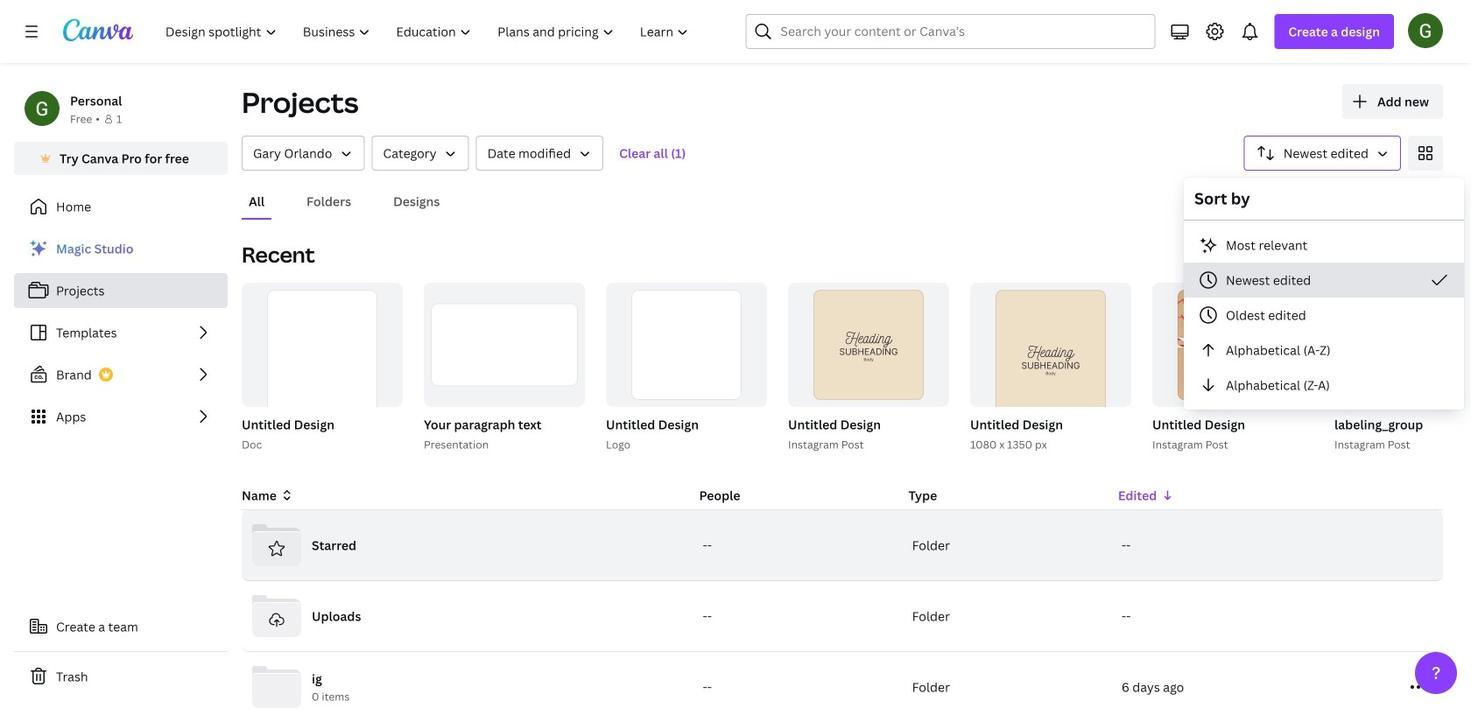 Task type: describe. For each thing, give the bounding box(es) containing it.
top level navigation element
[[154, 14, 704, 49]]

Search search field
[[781, 15, 1121, 48]]

12 group from the left
[[1332, 283, 1472, 454]]

9 group from the left
[[971, 283, 1132, 428]]

2 option from the top
[[1184, 263, 1465, 298]]

Owner button
[[242, 136, 365, 171]]

10 group from the left
[[1149, 283, 1314, 454]]

7 group from the left
[[788, 283, 950, 407]]

Sort by button
[[1245, 136, 1402, 171]]

4 option from the top
[[1184, 333, 1465, 368]]

Date modified button
[[476, 136, 604, 171]]

4 group from the left
[[603, 283, 767, 454]]

2 group from the left
[[242, 283, 403, 446]]



Task type: vqa. For each thing, say whether or not it's contained in the screenshot.
search box
yes



Task type: locate. For each thing, give the bounding box(es) containing it.
1 option from the top
[[1184, 228, 1465, 263]]

None search field
[[746, 14, 1156, 49]]

option
[[1184, 228, 1465, 263], [1184, 263, 1465, 298], [1184, 298, 1465, 333], [1184, 333, 1465, 368], [1184, 368, 1465, 403]]

3 group from the left
[[421, 283, 585, 454]]

list
[[14, 231, 228, 435]]

3 option from the top
[[1184, 298, 1465, 333]]

5 option from the top
[[1184, 368, 1465, 403]]

sort by list box
[[1184, 228, 1465, 403]]

Category button
[[372, 136, 469, 171]]

5 group from the left
[[606, 283, 767, 407]]

1 group from the left
[[238, 283, 403, 454]]

group
[[238, 283, 403, 454], [242, 283, 403, 446], [421, 283, 585, 454], [603, 283, 767, 454], [606, 283, 767, 407], [785, 283, 950, 454], [788, 283, 950, 407], [967, 283, 1132, 454], [971, 283, 1132, 428], [1149, 283, 1314, 454], [1153, 283, 1314, 407], [1332, 283, 1472, 454]]

6 group from the left
[[785, 283, 950, 454]]

11 group from the left
[[1153, 283, 1314, 407]]

8 group from the left
[[967, 283, 1132, 454]]

gary orlando image
[[1409, 13, 1444, 48]]



